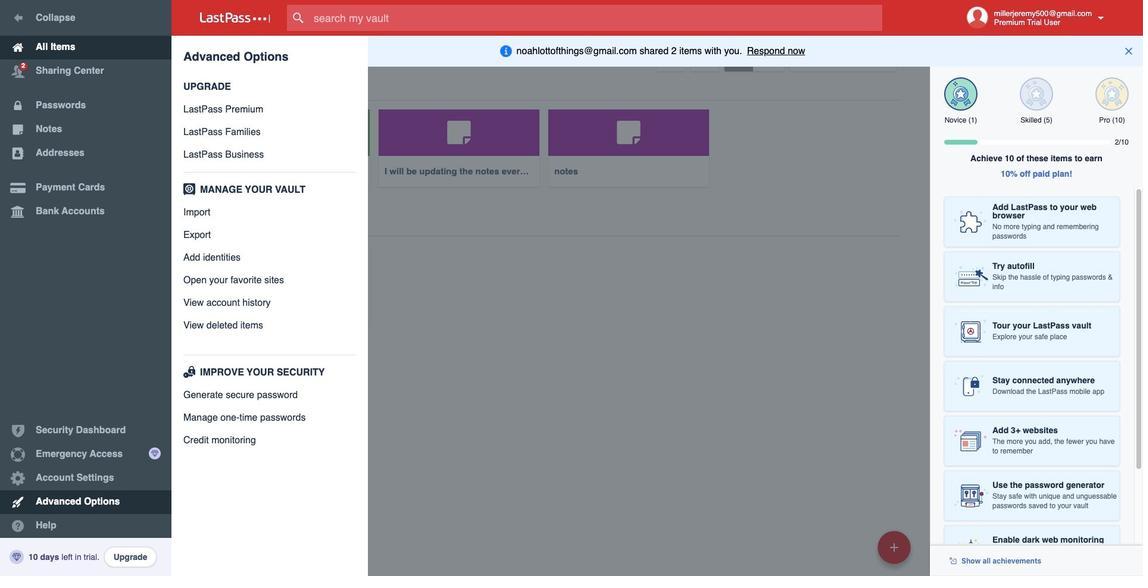 Task type: locate. For each thing, give the bounding box(es) containing it.
new item navigation
[[874, 528, 919, 577]]

improve your security image
[[181, 366, 198, 378]]

main navigation navigation
[[0, 0, 172, 577]]

lastpass image
[[200, 13, 270, 23]]

vault options navigation
[[172, 36, 931, 71]]

new item image
[[891, 544, 899, 552]]

search my vault text field
[[287, 5, 906, 31]]



Task type: describe. For each thing, give the bounding box(es) containing it.
Search search field
[[287, 5, 906, 31]]

manage your vault image
[[181, 184, 198, 195]]



Task type: vqa. For each thing, say whether or not it's contained in the screenshot.
The New Item icon
yes



